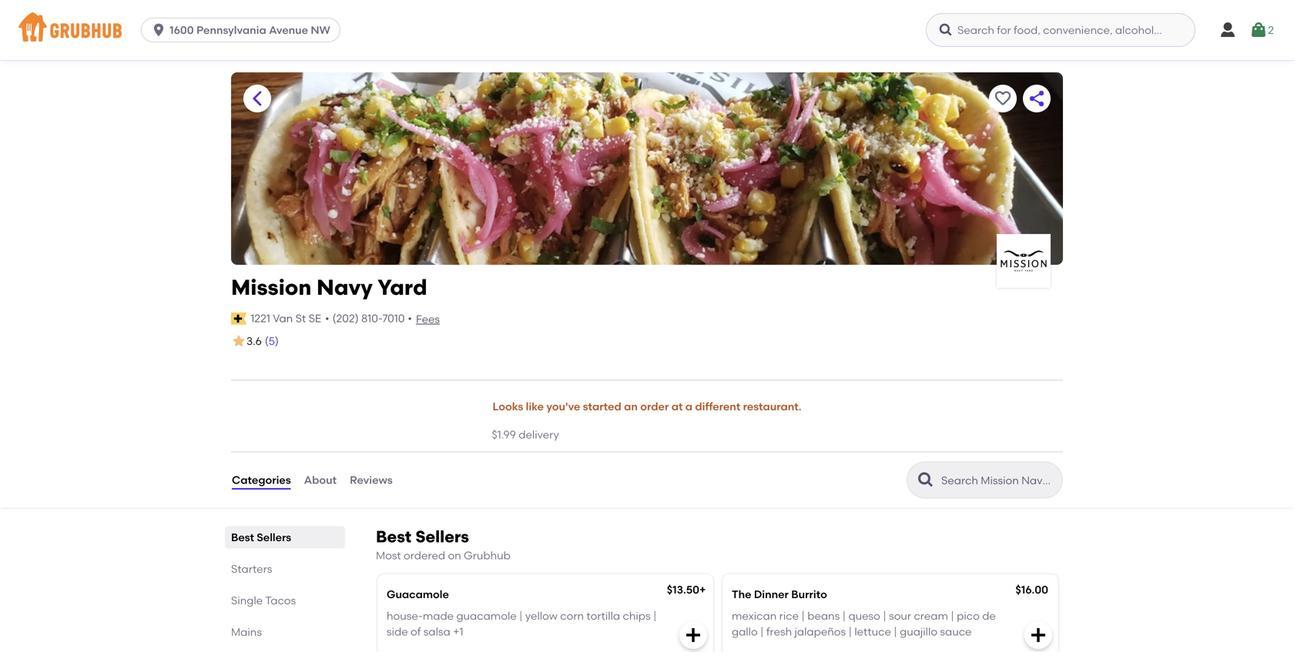 Task type: vqa. For each thing, say whether or not it's contained in the screenshot.
(5)
yes



Task type: locate. For each thing, give the bounding box(es) containing it.
house-
[[387, 610, 423, 623]]

svg image inside 1600 pennsylvania avenue nw button
[[151, 22, 167, 38]]

| right chips
[[653, 610, 657, 623]]

search icon image
[[917, 471, 935, 490]]

|
[[519, 610, 523, 623], [653, 610, 657, 623], [802, 610, 805, 623], [843, 610, 846, 623], [883, 610, 887, 623], [951, 610, 955, 623], [761, 626, 764, 639], [849, 626, 852, 639], [894, 626, 898, 639]]

mission
[[231, 275, 312, 301]]

•
[[325, 312, 329, 325], [408, 312, 412, 325]]

1 horizontal spatial best
[[376, 528, 412, 547]]

7010
[[383, 312, 405, 325]]

1 horizontal spatial svg image
[[684, 626, 703, 645]]

best up starters
[[231, 531, 254, 544]]

mission navy yard
[[231, 275, 427, 301]]

0 horizontal spatial svg image
[[939, 22, 954, 38]]

sellers up starters
[[257, 531, 291, 544]]

queso
[[849, 610, 881, 623]]

1 horizontal spatial sellers
[[416, 528, 469, 547]]

1221 van st se button
[[250, 310, 322, 327]]

• (202) 810-7010 • fees
[[325, 312, 440, 326]]

jalapeños
[[795, 626, 846, 639]]

0 horizontal spatial sellers
[[257, 531, 291, 544]]

1 horizontal spatial •
[[408, 312, 412, 325]]

3.6
[[247, 335, 262, 348]]

+
[[700, 584, 706, 597]]

mission navy yard logo image
[[997, 234, 1051, 288]]

de
[[983, 610, 996, 623]]

svg image
[[1219, 21, 1238, 39], [939, 22, 954, 38], [1029, 626, 1048, 645]]

(202) 810-7010 button
[[333, 311, 405, 327]]

810-
[[361, 312, 383, 325]]

1221 van st se
[[251, 312, 321, 325]]

sellers inside best sellers most ordered on grubhub
[[416, 528, 469, 547]]

sellers for best sellers most ordered on grubhub
[[416, 528, 469, 547]]

at
[[672, 400, 683, 414]]

best sellers
[[231, 531, 291, 544]]

0 horizontal spatial svg image
[[151, 22, 167, 38]]

tacos
[[265, 595, 296, 608]]

1221
[[251, 312, 270, 325]]

looks
[[493, 400, 523, 414]]

2 • from the left
[[408, 312, 412, 325]]

0 horizontal spatial best
[[231, 531, 254, 544]]

categories button
[[231, 453, 292, 508]]

caret left icon image
[[248, 89, 267, 108]]

pennsylvania
[[196, 24, 266, 37]]

| down queso
[[849, 626, 852, 639]]

svg image
[[1250, 21, 1268, 39], [151, 22, 167, 38], [684, 626, 703, 645]]

best for best sellers
[[231, 531, 254, 544]]

1 horizontal spatial svg image
[[1029, 626, 1048, 645]]

nw
[[311, 24, 330, 37]]

share icon image
[[1028, 89, 1046, 108]]

tortilla
[[587, 610, 620, 623]]

save this restaurant image
[[994, 89, 1013, 108]]

best up most
[[376, 528, 412, 547]]

looks like you've started an order at a different restaurant.
[[493, 400, 802, 414]]

starters
[[231, 563, 272, 576]]

ordered
[[404, 549, 445, 563]]

• right se
[[325, 312, 329, 325]]

navy
[[317, 275, 373, 301]]

best
[[376, 528, 412, 547], [231, 531, 254, 544]]

• right 7010
[[408, 312, 412, 325]]

yellow
[[525, 610, 558, 623]]

made
[[423, 610, 454, 623]]

| down sour
[[894, 626, 898, 639]]

0 horizontal spatial •
[[325, 312, 329, 325]]

2 horizontal spatial svg image
[[1250, 21, 1268, 39]]

| left "fresh"
[[761, 626, 764, 639]]

restaurant.
[[743, 400, 802, 414]]

sauce
[[940, 626, 972, 639]]

single tacos
[[231, 595, 296, 608]]

grubhub
[[464, 549, 511, 563]]

2 button
[[1250, 16, 1274, 44]]

a
[[686, 400, 693, 414]]

fresh
[[767, 626, 792, 639]]

best inside best sellers most ordered on grubhub
[[376, 528, 412, 547]]

svg image for 1600 pennsylvania avenue nw
[[151, 22, 167, 38]]

save this restaurant button
[[989, 85, 1017, 113]]

| left 'pico'
[[951, 610, 955, 623]]

svg image inside 2 button
[[1250, 21, 1268, 39]]

| left the yellow
[[519, 610, 523, 623]]

sour
[[889, 610, 912, 623]]

| left queso
[[843, 610, 846, 623]]

guacamole
[[457, 610, 517, 623]]

guacamole
[[387, 588, 449, 601]]

reviews
[[350, 474, 393, 487]]

sellers
[[416, 528, 469, 547], [257, 531, 291, 544]]

| right rice
[[802, 610, 805, 623]]

subscription pass image
[[231, 313, 247, 325]]

star icon image
[[231, 334, 247, 349]]

guajillo
[[900, 626, 938, 639]]

1 • from the left
[[325, 312, 329, 325]]

sellers up the on at the bottom
[[416, 528, 469, 547]]



Task type: describe. For each thing, give the bounding box(es) containing it.
rice
[[780, 610, 799, 623]]

you've
[[547, 400, 581, 414]]

side
[[387, 626, 408, 639]]

corn
[[560, 610, 584, 623]]

single
[[231, 595, 263, 608]]

(5)
[[265, 335, 279, 348]]

order
[[641, 400, 669, 414]]

Search for food, convenience, alcohol... search field
[[926, 13, 1196, 47]]

$1.99 delivery
[[492, 428, 559, 441]]

$13.50
[[667, 584, 700, 597]]

best sellers most ordered on grubhub
[[376, 528, 511, 563]]

gallo
[[732, 626, 758, 639]]

mains
[[231, 626, 262, 639]]

salsa
[[424, 626, 451, 639]]

house-made guacamole | yellow corn tortilla chips | side of salsa +1
[[387, 610, 657, 639]]

the dinner burrito
[[732, 588, 827, 601]]

on
[[448, 549, 461, 563]]

different
[[695, 400, 741, 414]]

looks like you've started an order at a different restaurant. button
[[492, 390, 803, 424]]

about button
[[303, 453, 338, 508]]

mexican rice | beans | queso | sour cream | pico de gallo | fresh jalapeños | lettuce | guajillo sauce
[[732, 610, 996, 639]]

$13.50 +
[[667, 584, 706, 597]]

| left sour
[[883, 610, 887, 623]]

categories
[[232, 474, 291, 487]]

$1.99
[[492, 428, 516, 441]]

yard
[[378, 275, 427, 301]]

+1
[[453, 626, 463, 639]]

started
[[583, 400, 622, 414]]

main navigation navigation
[[0, 0, 1295, 60]]

st
[[296, 312, 306, 325]]

(202)
[[333, 312, 359, 325]]

pico
[[957, 610, 980, 623]]

van
[[273, 312, 293, 325]]

like
[[526, 400, 544, 414]]

$16.00
[[1016, 584, 1049, 597]]

1600 pennsylvania avenue nw
[[170, 24, 330, 37]]

beans
[[808, 610, 840, 623]]

2
[[1268, 23, 1274, 36]]

about
[[304, 474, 337, 487]]

1600
[[170, 24, 194, 37]]

the
[[732, 588, 752, 601]]

fees
[[416, 313, 440, 326]]

2 horizontal spatial svg image
[[1219, 21, 1238, 39]]

most
[[376, 549, 401, 563]]

lettuce
[[855, 626, 891, 639]]

se
[[309, 312, 321, 325]]

of
[[411, 626, 421, 639]]

chips
[[623, 610, 651, 623]]

mexican
[[732, 610, 777, 623]]

avenue
[[269, 24, 308, 37]]

dinner
[[754, 588, 789, 601]]

an
[[624, 400, 638, 414]]

sellers for best sellers
[[257, 531, 291, 544]]

delivery
[[519, 428, 559, 441]]

reviews button
[[349, 453, 394, 508]]

svg image for 2
[[1250, 21, 1268, 39]]

cream
[[914, 610, 948, 623]]

1600 pennsylvania avenue nw button
[[141, 18, 347, 42]]

best for best sellers most ordered on grubhub
[[376, 528, 412, 547]]

Search Mission Navy Yard search field
[[940, 474, 1058, 488]]

burrito
[[792, 588, 827, 601]]

fees button
[[415, 311, 441, 328]]



